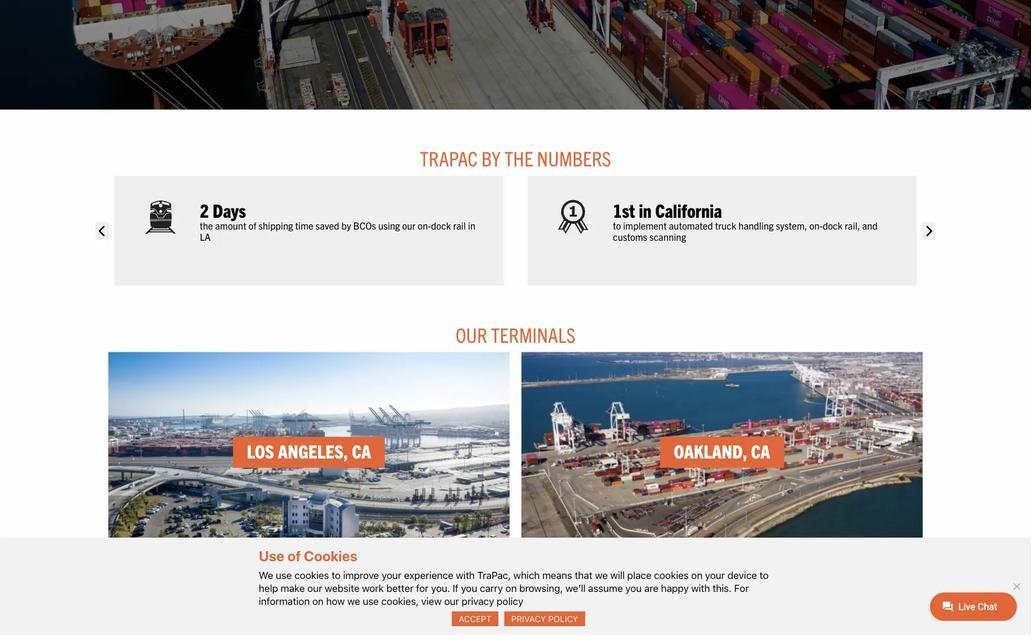 Task type: describe. For each thing, give the bounding box(es) containing it.
2 solid image from the left
[[922, 222, 935, 240]]

you.
[[431, 582, 450, 594]]

information
[[259, 595, 310, 607]]

1 solid image from the left
[[96, 222, 109, 240]]

1st in california to implement automated truck handling system, on-dock rail, and customs scanning
[[613, 198, 878, 242]]

main content containing trapac by the numbers
[[91, 145, 941, 635]]

privacy policy
[[511, 614, 578, 624]]

browsing,
[[519, 582, 563, 594]]

0 horizontal spatial use
[[276, 569, 292, 581]]

make
[[281, 582, 305, 594]]

in inside 2 days the amount of shipping time saved by bcos using our on-dock rail in la
[[468, 219, 475, 231]]

no image
[[1011, 581, 1022, 592]]

privacy
[[511, 614, 546, 624]]

0 vertical spatial with
[[456, 569, 475, 581]]

which
[[513, 569, 540, 581]]

trapac by the numbers
[[420, 145, 611, 171]]

1 you from the left
[[461, 582, 477, 594]]

0 horizontal spatial on
[[312, 595, 324, 607]]

implement
[[623, 219, 667, 231]]

we
[[259, 569, 273, 581]]

this.
[[713, 582, 732, 594]]

device
[[728, 569, 757, 581]]

california
[[655, 198, 722, 221]]

on- inside the 1st in california to implement automated truck handling system, on-dock rail, and customs scanning
[[810, 219, 823, 231]]

privacy policy link
[[504, 612, 585, 626]]

use
[[259, 547, 284, 564]]

amount
[[215, 219, 246, 231]]

use of cookies we use cookies to improve your experience with trapac, which means that we will place cookies on your device to help make our website work better for you. if you carry on browsing, we'll assume you are happy with this. for information on how we use cookies, view our privacy policy
[[259, 547, 769, 607]]

of inside 2 days the amount of shipping time saved by bcos using our on-dock rail in la
[[249, 219, 256, 231]]

help
[[259, 582, 278, 594]]

system,
[[776, 219, 807, 231]]

cookies,
[[381, 595, 419, 607]]

saved
[[316, 219, 339, 231]]

if
[[453, 582, 459, 594]]

dock inside 2 days the amount of shipping time saved by bcos using our on-dock rail in la
[[431, 219, 451, 231]]

trapac,
[[477, 569, 511, 581]]

will
[[610, 569, 625, 581]]

2 you from the left
[[626, 582, 642, 594]]

carry
[[480, 582, 503, 594]]

0 horizontal spatial our
[[307, 582, 322, 594]]

days
[[213, 198, 246, 221]]

numbers
[[537, 145, 611, 171]]

in inside the 1st in california to implement automated truck handling system, on-dock rail, and customs scanning
[[639, 198, 652, 221]]

privacy
[[462, 595, 494, 607]]

shipping
[[259, 219, 293, 231]]

our inside 2 days the amount of shipping time saved by bcos using our on-dock rail in la
[[402, 219, 416, 231]]

of inside use of cookies we use cookies to improve your experience with trapac, which means that we will place cookies on your device to help make our website work better for you. if you carry on browsing, we'll assume you are happy with this. for information on how we use cookies, view our privacy policy
[[287, 547, 301, 564]]

0 vertical spatial we
[[595, 569, 608, 581]]

2 horizontal spatial to
[[760, 569, 769, 581]]



Task type: locate. For each thing, give the bounding box(es) containing it.
means
[[542, 569, 572, 581]]

the
[[200, 219, 213, 231]]

1 vertical spatial with
[[691, 582, 710, 594]]

1 cookies from the left
[[294, 569, 329, 581]]

1 vertical spatial of
[[287, 547, 301, 564]]

with up if
[[456, 569, 475, 581]]

0 horizontal spatial on-
[[418, 219, 431, 231]]

on-
[[418, 219, 431, 231], [810, 219, 823, 231]]

0 horizontal spatial in
[[468, 219, 475, 231]]

you down place
[[626, 582, 642, 594]]

la
[[200, 231, 211, 242]]

1 horizontal spatial with
[[691, 582, 710, 594]]

1 horizontal spatial use
[[363, 595, 379, 607]]

improve
[[343, 569, 379, 581]]

0 horizontal spatial cookies
[[294, 569, 329, 581]]

1 your from the left
[[382, 569, 402, 581]]

to right 'device'
[[760, 569, 769, 581]]

dock left rail,
[[823, 219, 843, 231]]

to up website
[[332, 569, 341, 581]]

cookies up make
[[294, 569, 329, 581]]

on up policy
[[506, 582, 517, 594]]

1 horizontal spatial to
[[613, 219, 621, 231]]

that
[[575, 569, 593, 581]]

we
[[595, 569, 608, 581], [347, 595, 360, 607]]

rail,
[[845, 219, 860, 231]]

2 days the amount of shipping time saved by bcos using our on-dock rail in la
[[200, 198, 475, 242]]

automated
[[669, 219, 713, 231]]

0 horizontal spatial to
[[332, 569, 341, 581]]

your up this.
[[705, 569, 725, 581]]

your
[[382, 569, 402, 581], [705, 569, 725, 581]]

of
[[249, 219, 256, 231], [287, 547, 301, 564]]

0 horizontal spatial solid image
[[96, 222, 109, 240]]

using
[[378, 219, 400, 231]]

place
[[627, 569, 652, 581]]

by
[[341, 219, 351, 231]]

1 horizontal spatial in
[[639, 198, 652, 221]]

1 vertical spatial we
[[347, 595, 360, 607]]

2 cookies from the left
[[654, 569, 689, 581]]

cookies
[[304, 547, 358, 564]]

scanning
[[650, 231, 686, 242]]

in right rail
[[468, 219, 475, 231]]

2 vertical spatial our
[[444, 595, 459, 607]]

1 vertical spatial on
[[506, 582, 517, 594]]

with left this.
[[691, 582, 710, 594]]

in right 1st
[[639, 198, 652, 221]]

2 horizontal spatial on
[[691, 569, 703, 581]]

to left implement
[[613, 219, 621, 231]]

cookies
[[294, 569, 329, 581], [654, 569, 689, 581]]

0 horizontal spatial of
[[249, 219, 256, 231]]

policy
[[497, 595, 523, 607]]

use down work on the bottom of page
[[363, 595, 379, 607]]

1 horizontal spatial you
[[626, 582, 642, 594]]

accept link
[[452, 612, 499, 626]]

main content
[[91, 145, 941, 635]]

to inside the 1st in california to implement automated truck handling system, on-dock rail, and customs scanning
[[613, 219, 621, 231]]

customs
[[613, 231, 647, 242]]

1 horizontal spatial on-
[[810, 219, 823, 231]]

by
[[482, 145, 501, 171]]

on
[[691, 569, 703, 581], [506, 582, 517, 594], [312, 595, 324, 607]]

2 dock from the left
[[823, 219, 843, 231]]

rail
[[453, 219, 466, 231]]

2 vertical spatial on
[[312, 595, 324, 607]]

experience
[[404, 569, 453, 581]]

1 horizontal spatial solid image
[[922, 222, 935, 240]]

on- right system,
[[810, 219, 823, 231]]

dock inside the 1st in california to implement automated truck handling system, on-dock rail, and customs scanning
[[823, 219, 843, 231]]

our right make
[[307, 582, 322, 594]]

truck
[[715, 219, 736, 231]]

2 on- from the left
[[810, 219, 823, 231]]

2 your from the left
[[705, 569, 725, 581]]

2 horizontal spatial our
[[444, 595, 459, 607]]

trapac
[[420, 145, 478, 171]]

0 horizontal spatial your
[[382, 569, 402, 581]]

of right use
[[287, 547, 301, 564]]

solid image
[[96, 222, 109, 240], [922, 222, 935, 240]]

1 horizontal spatial dock
[[823, 219, 843, 231]]

to
[[613, 219, 621, 231], [332, 569, 341, 581], [760, 569, 769, 581]]

you right if
[[461, 582, 477, 594]]

how
[[326, 595, 345, 607]]

our terminals
[[456, 322, 576, 347]]

1 horizontal spatial of
[[287, 547, 301, 564]]

work
[[362, 582, 384, 594]]

and
[[862, 219, 878, 231]]

time
[[295, 219, 313, 231]]

1 horizontal spatial we
[[595, 569, 608, 581]]

handling
[[739, 219, 774, 231]]

dock
[[431, 219, 451, 231], [823, 219, 843, 231]]

our right using
[[402, 219, 416, 231]]

1 horizontal spatial on
[[506, 582, 517, 594]]

1 dock from the left
[[431, 219, 451, 231]]

0 vertical spatial on
[[691, 569, 703, 581]]

0 vertical spatial use
[[276, 569, 292, 581]]

we down website
[[347, 595, 360, 607]]

0 horizontal spatial with
[[456, 569, 475, 581]]

the
[[505, 145, 533, 171]]

cookies up happy
[[654, 569, 689, 581]]

our
[[456, 322, 487, 347]]

1 horizontal spatial cookies
[[654, 569, 689, 581]]

we up assume
[[595, 569, 608, 581]]

0 horizontal spatial you
[[461, 582, 477, 594]]

2
[[200, 198, 209, 221]]

our down if
[[444, 595, 459, 607]]

0 vertical spatial our
[[402, 219, 416, 231]]

accept
[[459, 614, 492, 624]]

0 vertical spatial of
[[249, 219, 256, 231]]

on- inside 2 days the amount of shipping time saved by bcos using our on-dock rail in la
[[418, 219, 431, 231]]

1 horizontal spatial your
[[705, 569, 725, 581]]

dock left rail
[[431, 219, 451, 231]]

for
[[734, 582, 749, 594]]

assume
[[588, 582, 623, 594]]

1 vertical spatial use
[[363, 595, 379, 607]]

for
[[416, 582, 429, 594]]

1st
[[613, 198, 635, 221]]

on- left rail
[[418, 219, 431, 231]]

with
[[456, 569, 475, 581], [691, 582, 710, 594]]

terminals
[[491, 322, 576, 347]]

website
[[325, 582, 360, 594]]

happy
[[661, 582, 689, 594]]

on left 'device'
[[691, 569, 703, 581]]

1 vertical spatial our
[[307, 582, 322, 594]]

you
[[461, 582, 477, 594], [626, 582, 642, 594]]

0 horizontal spatial we
[[347, 595, 360, 607]]

on left how
[[312, 595, 324, 607]]

your up better
[[382, 569, 402, 581]]

of right amount
[[249, 219, 256, 231]]

0 horizontal spatial dock
[[431, 219, 451, 231]]

we'll
[[566, 582, 586, 594]]

view
[[421, 595, 442, 607]]

our
[[402, 219, 416, 231], [307, 582, 322, 594], [444, 595, 459, 607]]

use up make
[[276, 569, 292, 581]]

in
[[639, 198, 652, 221], [468, 219, 475, 231]]

better
[[386, 582, 414, 594]]

are
[[644, 582, 659, 594]]

use
[[276, 569, 292, 581], [363, 595, 379, 607]]

policy
[[548, 614, 578, 624]]

bcos
[[353, 219, 376, 231]]

1 on- from the left
[[418, 219, 431, 231]]

1 horizontal spatial our
[[402, 219, 416, 231]]



Task type: vqa. For each thing, say whether or not it's contained in the screenshot.
West
no



